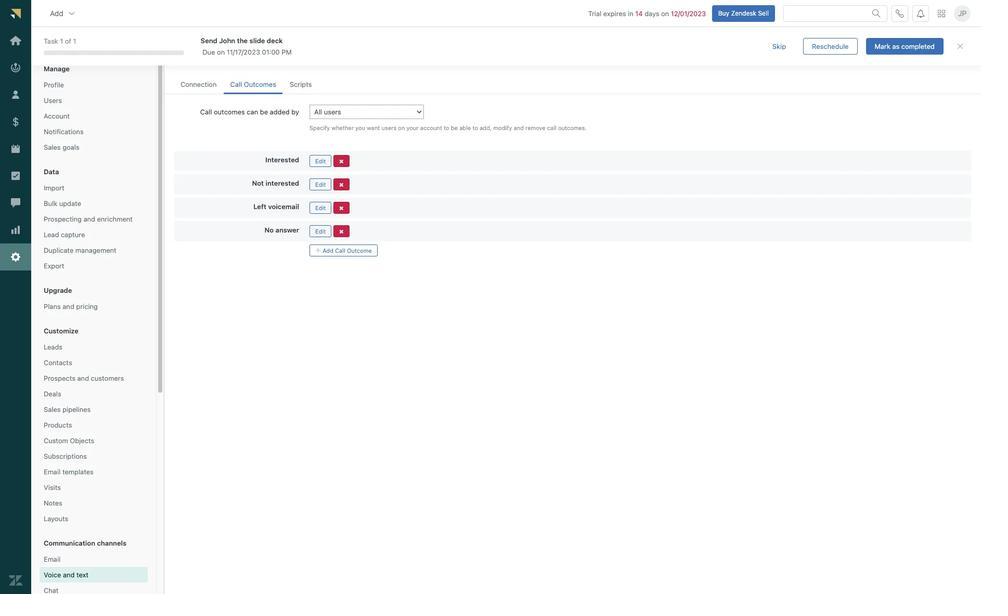 Task type: vqa. For each thing, say whether or not it's contained in the screenshot.
the leftmost the on
yes



Task type: locate. For each thing, give the bounding box(es) containing it.
leads
[[204, 56, 221, 65]]

1 vertical spatial be
[[451, 124, 458, 131]]

directly
[[265, 56, 289, 65]]

custom objects link
[[40, 434, 148, 448]]

add for add call outcome
[[323, 247, 334, 254]]

specify
[[310, 124, 330, 131]]

2 sales from the top
[[44, 406, 61, 414]]

trial expires in 14 days on 12/01/2023
[[589, 9, 706, 17]]

no answer
[[265, 226, 299, 234]]

1 horizontal spatial 1
[[73, 37, 76, 45]]

1 horizontal spatial voice
[[174, 39, 204, 53]]

0 vertical spatial voice
[[174, 39, 204, 53]]

3 remove image from the top
[[339, 229, 344, 235]]

1 sales from the top
[[44, 143, 61, 151]]

custom objects
[[44, 437, 94, 445]]

0 horizontal spatial to
[[444, 124, 450, 131]]

0 horizontal spatial be
[[260, 108, 268, 116]]

reschedule
[[813, 42, 849, 50]]

due
[[203, 48, 215, 56]]

call up 'connection'
[[174, 56, 186, 65]]

outcomes
[[214, 108, 245, 116]]

2 to from the left
[[473, 124, 478, 131]]

sales for sales goals
[[44, 143, 61, 151]]

chevron down image
[[68, 9, 76, 17]]

1 horizontal spatial add
[[323, 247, 334, 254]]

profile
[[44, 81, 64, 89]]

bell image
[[917, 9, 926, 17]]

on for specify whether you want users on your account to be able to add, modify and remove call outcomes.
[[398, 124, 405, 131]]

be right can
[[260, 108, 268, 116]]

1 remove image from the top
[[339, 182, 344, 188]]

and for enrichment
[[84, 215, 95, 223]]

2 edit from the top
[[315, 181, 326, 188]]

lead capture
[[44, 231, 85, 239]]

1 horizontal spatial to
[[473, 124, 478, 131]]

edit
[[315, 158, 326, 164], [315, 181, 326, 188], [315, 204, 326, 211], [315, 228, 326, 235]]

call
[[174, 56, 186, 65], [230, 80, 242, 89], [200, 108, 212, 116], [335, 247, 346, 254]]

edit for not interested
[[315, 181, 326, 188]]

reschedule button
[[804, 38, 858, 55]]

customize
[[44, 327, 79, 335]]

edit link right the voicemail
[[310, 202, 332, 214]]

zendesk image
[[9, 574, 22, 588]]

add call outcome
[[321, 247, 372, 254]]

can
[[247, 108, 258, 116]]

and up leads
[[207, 39, 227, 53]]

and right "plans"
[[63, 302, 74, 311]]

send
[[201, 36, 218, 45]]

edit link right interested
[[310, 178, 332, 190]]

voice left text
[[44, 571, 61, 579]]

0 vertical spatial sales
[[44, 143, 61, 151]]

channels
[[97, 539, 127, 548]]

slide
[[250, 36, 265, 45]]

1 edit from the top
[[315, 158, 326, 164]]

remove image for no answer
[[339, 229, 344, 235]]

sales pipelines link
[[40, 403, 148, 417]]

add button
[[42, 3, 84, 24]]

voice up leads
[[174, 39, 204, 53]]

1 email from the top
[[44, 468, 61, 476]]

edit for left voicemail
[[315, 204, 326, 211]]

add right add image
[[323, 247, 334, 254]]

trial
[[589, 9, 602, 17]]

0 horizontal spatial 1
[[60, 37, 63, 45]]

to right account
[[444, 124, 450, 131]]

1 left "of" at the top of page
[[60, 37, 63, 45]]

users link
[[40, 94, 148, 107]]

and for text
[[63, 571, 75, 579]]

sales pipelines
[[44, 406, 91, 414]]

0 horizontal spatial your
[[188, 56, 202, 65]]

enrichment
[[97, 215, 133, 223]]

edit up add image
[[315, 228, 326, 235]]

john
[[219, 36, 235, 45]]

3 edit link from the top
[[310, 202, 332, 214]]

None field
[[59, 39, 141, 48]]

2 email from the top
[[44, 555, 61, 564]]

outcome
[[347, 247, 372, 254]]

import
[[44, 184, 64, 192]]

2 remove image from the top
[[339, 206, 344, 211]]

communication
[[44, 539, 95, 548]]

capture
[[61, 231, 85, 239]]

edit link left remove image
[[310, 155, 332, 167]]

email link
[[40, 553, 148, 566]]

and for pricing
[[63, 302, 74, 311]]

to right able
[[473, 124, 478, 131]]

4 edit from the top
[[315, 228, 326, 235]]

on right users in the top left of the page
[[398, 124, 405, 131]]

edit right interested
[[315, 181, 326, 188]]

sales down deals
[[44, 406, 61, 414]]

by
[[292, 108, 299, 116]]

2 vertical spatial on
[[398, 124, 405, 131]]

call inside voice and text call your leads and contacts directly from sell. learn about
[[174, 56, 186, 65]]

duplicate
[[44, 246, 74, 255]]

0 vertical spatial remove image
[[339, 182, 344, 188]]

add for add
[[50, 9, 63, 17]]

voice and text call your leads and contacts directly from sell. learn about
[[174, 39, 362, 65]]

on right days on the top of the page
[[662, 9, 670, 17]]

completed
[[902, 42, 935, 50]]

buy zendesk sell button
[[712, 5, 776, 22]]

mark as completed button
[[866, 38, 944, 55]]

expires
[[604, 9, 627, 17]]

you
[[356, 124, 366, 131]]

1 to from the left
[[444, 124, 450, 131]]

1 vertical spatial on
[[217, 48, 225, 56]]

visits
[[44, 484, 61, 492]]

email up "voice and text"
[[44, 555, 61, 564]]

1 horizontal spatial on
[[398, 124, 405, 131]]

lead
[[44, 231, 59, 239]]

12/01/2023
[[671, 9, 706, 17]]

1 horizontal spatial your
[[407, 124, 419, 131]]

remove image for not interested
[[339, 182, 344, 188]]

sales goals
[[44, 143, 79, 151]]

your left account
[[407, 124, 419, 131]]

subscriptions link
[[40, 450, 148, 463]]

1 horizontal spatial be
[[451, 124, 458, 131]]

and right modify
[[514, 124, 524, 131]]

buy
[[719, 9, 730, 17]]

1 vertical spatial voice
[[44, 571, 61, 579]]

edit left remove image
[[315, 158, 326, 164]]

call outcomes
[[230, 80, 276, 89]]

call
[[548, 124, 557, 131]]

leads
[[44, 343, 63, 351]]

objects
[[70, 437, 94, 445]]

call outcomes link
[[224, 76, 283, 94]]

remove image
[[339, 159, 344, 164]]

3 edit from the top
[[315, 204, 326, 211]]

call left 'outcomes'
[[200, 108, 212, 116]]

outcomes.
[[559, 124, 587, 131]]

add inside button
[[50, 9, 63, 17]]

add
[[50, 9, 63, 17], [323, 247, 334, 254]]

1 1 from the left
[[60, 37, 63, 45]]

buy zendesk sell
[[719, 9, 769, 17]]

2 vertical spatial remove image
[[339, 229, 344, 235]]

your left leads
[[188, 56, 202, 65]]

duplicate management
[[44, 246, 116, 255]]

call left outcome
[[335, 247, 346, 254]]

1 vertical spatial remove image
[[339, 206, 344, 211]]

1 vertical spatial sales
[[44, 406, 61, 414]]

0 horizontal spatial voice
[[44, 571, 61, 579]]

0 horizontal spatial add
[[50, 9, 63, 17]]

users
[[382, 124, 397, 131]]

and for text
[[207, 39, 227, 53]]

and down bulk update link
[[84, 215, 95, 223]]

and right leads
[[223, 56, 234, 65]]

add inside button
[[323, 247, 334, 254]]

and left text
[[63, 571, 75, 579]]

added
[[270, 108, 290, 116]]

products
[[44, 421, 72, 429]]

goals
[[63, 143, 79, 151]]

2 horizontal spatial on
[[662, 9, 670, 17]]

be left able
[[451, 124, 458, 131]]

of
[[65, 37, 71, 45]]

duplicate management link
[[40, 244, 148, 257]]

account
[[421, 124, 442, 131]]

1 vertical spatial email
[[44, 555, 61, 564]]

11/17/2023
[[227, 48, 260, 56]]

1 right "of" at the top of page
[[73, 37, 76, 45]]

add left chevron down "image"
[[50, 9, 63, 17]]

0 vertical spatial add
[[50, 9, 63, 17]]

not
[[252, 179, 264, 187]]

calls image
[[896, 9, 905, 17]]

1 edit link from the top
[[310, 155, 332, 167]]

2 edit link from the top
[[310, 178, 332, 190]]

pipelines
[[63, 406, 91, 414]]

on right due
[[217, 48, 225, 56]]

scripts
[[290, 80, 312, 89]]

edit right the voicemail
[[315, 204, 326, 211]]

remove image
[[339, 182, 344, 188], [339, 206, 344, 211], [339, 229, 344, 235]]

1 vertical spatial add
[[323, 247, 334, 254]]

from
[[291, 56, 305, 65]]

0 vertical spatial on
[[662, 9, 670, 17]]

remove
[[526, 124, 546, 131]]

and down contacts "link"
[[77, 374, 89, 383]]

4 edit link from the top
[[310, 225, 332, 237]]

deals
[[44, 390, 61, 398]]

0 vertical spatial be
[[260, 108, 268, 116]]

deck
[[267, 36, 283, 45]]

email for email templates
[[44, 468, 61, 476]]

voice for text
[[44, 571, 61, 579]]

manage
[[44, 65, 70, 73]]

as
[[893, 42, 900, 50]]

0 vertical spatial email
[[44, 468, 61, 476]]

0 vertical spatial your
[[188, 56, 202, 65]]

connection link
[[174, 76, 223, 94]]

communication channels
[[44, 539, 127, 548]]

0 horizontal spatial on
[[217, 48, 225, 56]]

leads link
[[40, 340, 148, 354]]

email up visits
[[44, 468, 61, 476]]

sales left the goals
[[44, 143, 61, 151]]

export link
[[40, 259, 148, 273]]

1
[[60, 37, 63, 45], [73, 37, 76, 45]]

edit link up add image
[[310, 225, 332, 237]]

voice inside voice and text call your leads and contacts directly from sell. learn about
[[174, 39, 204, 53]]

voice for text
[[174, 39, 204, 53]]



Task type: describe. For each thing, give the bounding box(es) containing it.
whether
[[332, 124, 354, 131]]

days
[[645, 9, 660, 17]]

left
[[254, 202, 267, 211]]

2 1 from the left
[[73, 37, 76, 45]]

mark
[[875, 42, 891, 50]]

text
[[230, 39, 253, 53]]

in
[[628, 9, 634, 17]]

prospects
[[44, 374, 75, 383]]

layouts link
[[40, 512, 148, 526]]

01:00
[[262, 48, 280, 56]]

about
[[342, 56, 360, 65]]

task
[[44, 37, 58, 45]]

add call outcome button
[[310, 245, 378, 257]]

call left the outcomes
[[230, 80, 242, 89]]

prospects and customers link
[[40, 372, 148, 385]]

email templates
[[44, 468, 94, 476]]

sell
[[759, 9, 769, 17]]

layouts
[[44, 515, 68, 523]]

able
[[460, 124, 471, 131]]

edit for no answer
[[315, 228, 326, 235]]

zendesk
[[732, 9, 757, 17]]

notifications
[[44, 128, 84, 136]]

task 1 of 1
[[44, 37, 76, 45]]

1 vertical spatial your
[[407, 124, 419, 131]]

edit link for left voicemail
[[310, 202, 332, 214]]

call outcomes can be added by
[[200, 108, 299, 116]]

account link
[[40, 109, 148, 123]]

data
[[44, 168, 59, 176]]

zendesk products image
[[939, 10, 946, 17]]

edit link for not interested
[[310, 178, 332, 190]]

add,
[[480, 124, 492, 131]]

export
[[44, 262, 64, 270]]

want
[[367, 124, 380, 131]]

sell.
[[307, 56, 321, 65]]

plans and pricing link
[[40, 300, 148, 313]]

users
[[44, 96, 62, 105]]

plans
[[44, 302, 61, 311]]

add image
[[315, 248, 321, 253]]

jp
[[959, 9, 967, 18]]

left voicemail
[[254, 202, 299, 211]]

connection
[[181, 80, 217, 89]]

edit for interested
[[315, 158, 326, 164]]

account
[[44, 112, 70, 120]]

management
[[75, 246, 116, 255]]

subscriptions
[[44, 452, 87, 461]]

cancel image
[[957, 42, 965, 50]]

profile link
[[40, 78, 148, 92]]

notes link
[[40, 497, 148, 510]]

and for customers
[[77, 374, 89, 383]]

search image
[[873, 9, 881, 17]]

email for email
[[44, 555, 61, 564]]

remove image for left voicemail
[[339, 206, 344, 211]]

prospects and customers
[[44, 374, 124, 383]]

visits link
[[40, 481, 148, 495]]

notifications link
[[40, 125, 148, 139]]

your inside voice and text call your leads and contacts directly from sell. learn about
[[188, 56, 202, 65]]

deals link
[[40, 387, 148, 401]]

sales for sales pipelines
[[44, 406, 61, 414]]

bulk
[[44, 199, 57, 208]]

import link
[[40, 181, 148, 195]]

jp button
[[955, 5, 971, 22]]

pm
[[282, 48, 292, 56]]

edit link for interested
[[310, 155, 332, 167]]

outcomes
[[244, 80, 276, 89]]

specify whether you want users on your account to be able to add, modify and remove call outcomes.
[[310, 124, 587, 131]]

bulk update link
[[40, 197, 148, 210]]

products link
[[40, 419, 148, 432]]

send john the slide deck link
[[201, 36, 745, 45]]

modify
[[494, 124, 512, 131]]

no
[[265, 226, 274, 234]]

plans and pricing
[[44, 302, 98, 311]]

notes
[[44, 499, 62, 508]]

on for trial expires in 14 days on 12/01/2023
[[662, 9, 670, 17]]

on inside send john the slide deck due on 11/17/2023 01:00 pm
[[217, 48, 225, 56]]

edit link for no answer
[[310, 225, 332, 237]]

answer
[[276, 226, 299, 234]]

pricing
[[76, 302, 98, 311]]

prospecting and enrichment link
[[40, 212, 148, 226]]

interested
[[266, 179, 299, 187]]

scripts link
[[284, 76, 318, 94]]

call inside button
[[335, 247, 346, 254]]

custom
[[44, 437, 68, 445]]

upgrade
[[44, 286, 72, 295]]

customers
[[91, 374, 124, 383]]



